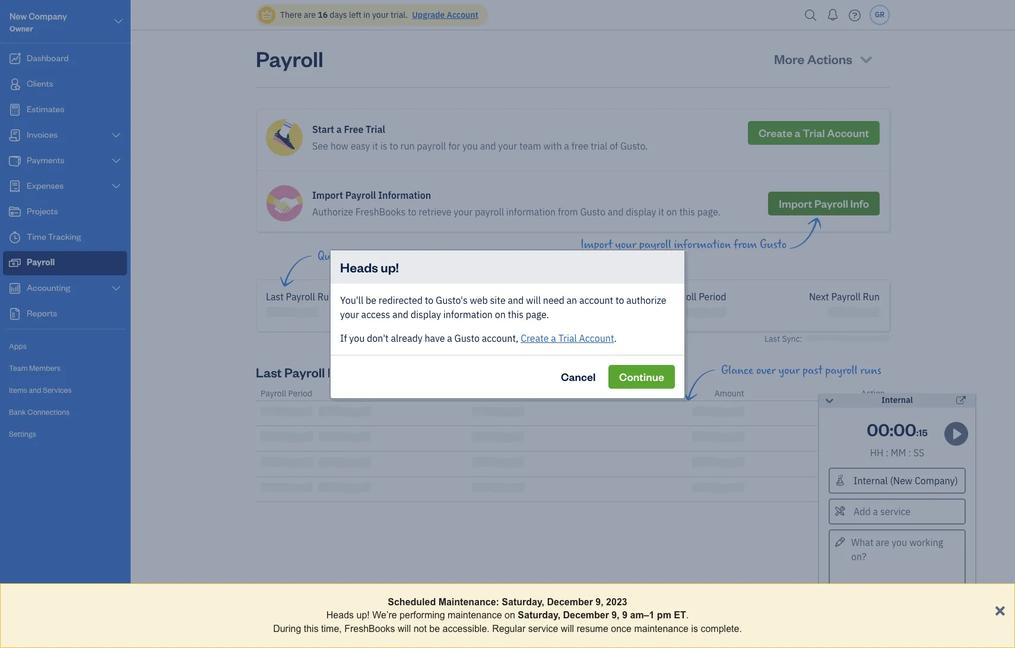 Task type: vqa. For each thing, say whether or not it's contained in the screenshot.
Team Members link
yes



Task type: locate. For each thing, give the bounding box(es) containing it.
to inside start a free trial see how easy it is to run payroll for you and your team with a free trial of gusto.
[[390, 140, 398, 152]]

create inside button
[[759, 126, 793, 140]]

your down you'll
[[340, 309, 359, 320]]

this inside scheduled maintenance: saturday, december 9, 2023 heads up! we're performing maintenance on saturday, december 9, 9 am–1 pm et . during this time, freshbooks will not be accessible. regular service will resume once maintenance is complete.
[[304, 624, 319, 634]]

display inside import payroll information authorize freshbooks to retrieve your payroll information from gusto and display it on this page.
[[626, 206, 657, 218]]

money image
[[8, 257, 22, 269]]

your right retrieve
[[454, 206, 473, 218]]

9, left "2023" in the right bottom of the page
[[596, 597, 604, 608]]

1 vertical spatial on
[[495, 309, 506, 320]]

your up authorize
[[615, 238, 637, 252]]

saturday,
[[502, 597, 545, 608], [518, 611, 561, 621]]

is inside scheduled maintenance: saturday, december 9, 2023 heads up! we're performing maintenance on saturday, december 9, 9 am–1 pm et . during this time, freshbooks will not be accessible. regular service will resume once maintenance is complete.
[[692, 624, 698, 634]]

discard
[[879, 632, 917, 646]]

this up , in the bottom right of the page
[[508, 309, 524, 320]]

last for last payroll runs
[[256, 364, 282, 380]]

0 vertical spatial freshbooks
[[356, 206, 406, 218]]

0 horizontal spatial from
[[558, 206, 578, 218]]

1 horizontal spatial be
[[430, 624, 440, 634]]

payroll right "past"
[[826, 364, 858, 377]]

import inside import payroll information authorize freshbooks to retrieve your payroll information from gusto and display it on this page.
[[312, 189, 343, 201]]

1 horizontal spatial 00
[[894, 418, 917, 441]]

page. inside import payroll information authorize freshbooks to retrieve your payroll information from gusto and display it on this page.
[[698, 206, 721, 218]]

1 horizontal spatial will
[[526, 294, 541, 306]]

next
[[645, 291, 665, 303], [810, 291, 829, 303]]

on inside import payroll information authorize freshbooks to retrieve your payroll information from gusto and display it on this page.
[[667, 206, 677, 218]]

1 horizontal spatial up!
[[381, 259, 399, 275]]

your right in
[[372, 10, 389, 20]]

your right over
[[779, 364, 800, 377]]

last
[[266, 291, 284, 303], [420, 291, 437, 303], [765, 334, 781, 344], [256, 364, 282, 380]]

connections
[[27, 407, 70, 417]]

saturday, up regular
[[502, 597, 545, 608]]

1 vertical spatial heads
[[327, 611, 354, 621]]

1 horizontal spatial import
[[581, 238, 613, 252]]

0 horizontal spatial period
[[288, 388, 312, 399]]

account
[[580, 294, 614, 306], [482, 332, 516, 344]]

1 horizontal spatial maintenance
[[635, 624, 689, 634]]

0 vertical spatial heads
[[340, 259, 378, 275]]

. inside 'heads up!' dialog
[[614, 332, 617, 344]]

1 vertical spatial account
[[827, 126, 869, 140]]

2 next from the left
[[810, 291, 829, 303]]

freshbooks inside scheduled maintenance: saturday, december 9, 2023 heads up! we're performing maintenance on saturday, december 9, 9 am–1 pm et . during this time, freshbooks will not be accessible. regular service will resume once maintenance is complete.
[[345, 624, 395, 634]]

freshbooks down we're
[[345, 624, 395, 634]]

resume
[[577, 624, 609, 634]]

account right an
[[580, 294, 614, 306]]

last for last payroll total
[[420, 291, 437, 303]]

on
[[667, 206, 677, 218], [495, 309, 506, 320], [505, 611, 515, 621]]

× dialog
[[0, 584, 1016, 649]]

9, left 9
[[612, 611, 620, 621]]

0 vertical spatial on
[[667, 206, 677, 218]]

scheduled maintenance: saturday, december 9, 2023 heads up! we're performing maintenance on saturday, december 9, 9 am–1 pm et . during this time, freshbooks will not be accessible. regular service will resume once maintenance is complete.
[[273, 597, 742, 634]]

0 vertical spatial gusto
[[581, 206, 606, 218]]

0 vertical spatial saturday,
[[502, 597, 545, 608]]

and inside import payroll information authorize freshbooks to retrieve your payroll information from gusto and display it on this page.
[[608, 206, 624, 218]]

2 horizontal spatial gusto
[[760, 238, 787, 252]]

import for import payroll information authorize freshbooks to retrieve your payroll information from gusto and display it on this page.
[[312, 189, 343, 201]]

payment image
[[8, 155, 22, 167]]

free
[[344, 124, 364, 135]]

settings
[[9, 429, 36, 439]]

1 vertical spatial up!
[[357, 611, 370, 621]]

cancel
[[561, 370, 596, 383]]

0 horizontal spatial up!
[[357, 611, 370, 621]]

× button
[[995, 599, 1006, 620]]

0 vertical spatial maintenance
[[448, 611, 502, 621]]

0 vertical spatial account
[[580, 294, 614, 306]]

will
[[526, 294, 541, 306], [398, 624, 411, 634], [561, 624, 574, 634]]

there
[[280, 10, 302, 20]]

project image
[[8, 206, 22, 218]]

on down site
[[495, 309, 506, 320]]

will left not
[[398, 624, 411, 634]]

2 vertical spatial gusto
[[455, 332, 480, 344]]

create
[[759, 126, 793, 140], [521, 332, 549, 344]]

account down you'll be redirected to gusto's web site and will need an account to authorize your access and display information on this page. at the top
[[482, 332, 516, 344]]

open in new window image
[[957, 394, 966, 408]]

trial
[[591, 140, 608, 152]]

last payroll run
[[266, 291, 334, 303]]

for
[[449, 140, 460, 152]]

: left ss
[[909, 447, 912, 459]]

chevron large down image for payment image
[[111, 156, 122, 166]]

if you don't already have a gusto account , create a trial account .
[[340, 332, 617, 344]]

it inside start a free trial see how easy it is to run payroll for you and your team with a free trial of gusto.
[[373, 140, 378, 152]]

1 horizontal spatial account
[[579, 332, 614, 344]]

0 horizontal spatial next
[[645, 291, 665, 303]]

payroll left for
[[417, 140, 446, 152]]

heads up! dialog
[[0, 235, 1016, 414]]

: up 'glance over your past payroll runs'
[[800, 334, 803, 344]]

1 horizontal spatial you
[[463, 140, 478, 152]]

1 horizontal spatial create
[[759, 126, 793, 140]]

it up import your payroll information from gusto
[[659, 206, 665, 218]]

page. down the need
[[526, 309, 549, 320]]

1 horizontal spatial trial
[[559, 332, 577, 344]]

you
[[463, 140, 478, 152], [349, 332, 365, 344]]

trial inside button
[[803, 126, 825, 140]]

is right easy
[[380, 140, 387, 152]]

account inside you'll be redirected to gusto's web site and will need an account to authorize your access and display information on this page.
[[580, 294, 614, 306]]

0 vertical spatial account
[[447, 10, 479, 20]]

0 horizontal spatial information
[[443, 309, 493, 320]]

be up access
[[366, 294, 377, 306]]

1 vertical spatial be
[[430, 624, 440, 634]]

1 vertical spatial maintenance
[[635, 624, 689, 634]]

1 vertical spatial 9,
[[612, 611, 620, 621]]

1 horizontal spatial information
[[506, 206, 556, 218]]

1 vertical spatial .
[[686, 611, 689, 621]]

team
[[520, 140, 542, 152]]

it right easy
[[373, 140, 378, 152]]

last sync :
[[765, 334, 805, 344]]

. up continue button
[[614, 332, 617, 344]]

freshbooks down information at the left of page
[[356, 206, 406, 218]]

items and services
[[9, 385, 72, 395]]

page.
[[698, 206, 721, 218], [526, 309, 549, 320]]

payroll period
[[261, 388, 312, 399]]

1 horizontal spatial .
[[686, 611, 689, 621]]

page. up import your payroll information from gusto
[[698, 206, 721, 218]]

team members link
[[3, 358, 127, 379]]

dashboard image
[[8, 53, 22, 65]]

saturday, up service
[[518, 611, 561, 621]]

0 vertical spatial period
[[699, 291, 727, 303]]

main element
[[0, 0, 160, 649]]

past
[[803, 364, 823, 377]]

0 vertical spatial is
[[380, 140, 387, 152]]

0 vertical spatial page.
[[698, 206, 721, 218]]

1 vertical spatial is
[[692, 624, 698, 634]]

1 vertical spatial display
[[411, 309, 441, 320]]

1 horizontal spatial it
[[659, 206, 665, 218]]

information
[[506, 206, 556, 218], [674, 238, 731, 252], [443, 309, 493, 320]]

2 vertical spatial this
[[304, 624, 319, 634]]

settings link
[[3, 424, 127, 445]]

maintenance:
[[439, 597, 499, 608]]

0 horizontal spatial page.
[[526, 309, 549, 320]]

will left the need
[[526, 294, 541, 306]]

last for last sync :
[[765, 334, 781, 344]]

1 vertical spatial account
[[482, 332, 516, 344]]

1 vertical spatial this
[[508, 309, 524, 320]]

1 vertical spatial create
[[521, 332, 549, 344]]

import inside button
[[779, 197, 813, 210]]

1 vertical spatial you
[[349, 332, 365, 344]]

freshbooks inside import payroll information authorize freshbooks to retrieve your payroll information from gusto and display it on this page.
[[356, 206, 406, 218]]

on inside you'll be redirected to gusto's web site and will need an account to authorize your access and display information on this page.
[[495, 309, 506, 320]]

0 horizontal spatial account
[[447, 10, 479, 20]]

free
[[572, 140, 589, 152]]

chevron large down image
[[113, 14, 124, 29], [111, 131, 122, 140], [111, 156, 122, 166], [111, 182, 122, 191]]

1 vertical spatial information
[[674, 238, 731, 252]]

not
[[414, 624, 427, 634]]

account
[[447, 10, 479, 20], [827, 126, 869, 140], [579, 332, 614, 344]]

your left team
[[498, 140, 517, 152]]

accessible.
[[443, 624, 490, 634]]

is
[[380, 140, 387, 152], [692, 624, 698, 634]]

0 horizontal spatial trial
[[366, 124, 385, 135]]

this up import your payroll information from gusto
[[680, 206, 695, 218]]

expense image
[[8, 181, 22, 192]]

0 vertical spatial information
[[506, 206, 556, 218]]

is left complete.
[[692, 624, 698, 634]]

import
[[312, 189, 343, 201], [779, 197, 813, 210], [581, 238, 613, 252]]

payroll right retrieve
[[475, 206, 504, 218]]

period
[[699, 291, 727, 303], [288, 388, 312, 399]]

1 horizontal spatial from
[[734, 238, 758, 252]]

1 horizontal spatial run
[[863, 291, 880, 303]]

1 vertical spatial page.
[[526, 309, 549, 320]]

1 vertical spatial it
[[659, 206, 665, 218]]

service
[[528, 624, 558, 634]]

1 horizontal spatial is
[[692, 624, 698, 634]]

of
[[610, 140, 618, 152]]

services
[[43, 385, 72, 395]]

information inside you'll be redirected to gusto's web site and will need an account to authorize your access and display information on this page.
[[443, 309, 493, 320]]

,
[[516, 332, 519, 344]]

once
[[611, 624, 632, 634]]

0 vertical spatial display
[[626, 206, 657, 218]]

: right hh
[[886, 447, 889, 459]]

you right for
[[463, 140, 478, 152]]

0 horizontal spatial it
[[373, 140, 378, 152]]

maintenance down maintenance:
[[448, 611, 502, 621]]

check date
[[472, 388, 515, 399]]

0 horizontal spatial run
[[318, 291, 334, 303]]

run for last payroll run
[[318, 291, 334, 303]]

this
[[680, 206, 695, 218], [508, 309, 524, 320], [304, 624, 319, 634]]

display up import your payroll information from gusto
[[626, 206, 657, 218]]

1 horizontal spatial display
[[626, 206, 657, 218]]

00 up hh
[[867, 418, 890, 441]]

check
[[472, 388, 495, 399]]

your inside import payroll information authorize freshbooks to retrieve your payroll information from gusto and display it on this page.
[[454, 206, 473, 218]]

2 vertical spatial account
[[579, 332, 614, 344]]

display
[[626, 206, 657, 218], [411, 309, 441, 320]]

up! inside dialog
[[381, 259, 399, 275]]

heads up!
[[340, 259, 399, 275]]

0 horizontal spatial this
[[304, 624, 319, 634]]

be inside you'll be redirected to gusto's web site and will need an account to authorize your access and display information on this page.
[[366, 294, 377, 306]]

: up ss
[[917, 426, 919, 439]]

1 horizontal spatial gusto
[[581, 206, 606, 218]]

0 vertical spatial create
[[759, 126, 793, 140]]

is inside start a free trial see how easy it is to run payroll for you and your team with a free trial of gusto.
[[380, 140, 387, 152]]

to left gusto's
[[425, 294, 434, 306]]

to inside import payroll information authorize freshbooks to retrieve your payroll information from gusto and display it on this page.
[[408, 206, 417, 218]]

up!
[[381, 259, 399, 275], [357, 611, 370, 621]]

a
[[337, 124, 342, 135], [795, 126, 801, 140], [564, 140, 569, 152], [447, 332, 452, 344], [551, 332, 556, 344]]

will right service
[[561, 624, 574, 634]]

2 horizontal spatial account
[[827, 126, 869, 140]]

0 horizontal spatial be
[[366, 294, 377, 306]]

create inside 'heads up!' dialog
[[521, 332, 549, 344]]

1 horizontal spatial next
[[810, 291, 829, 303]]

to down information at the left of page
[[408, 206, 417, 218]]

maintenance
[[448, 611, 502, 621], [635, 624, 689, 634]]

0 vertical spatial you
[[463, 140, 478, 152]]

it
[[373, 140, 378, 152], [659, 206, 665, 218]]

0 vertical spatial it
[[373, 140, 378, 152]]

00 left 15
[[894, 418, 917, 441]]

1 next from the left
[[645, 291, 665, 303]]

9,
[[596, 597, 604, 608], [612, 611, 620, 621]]

2 horizontal spatial this
[[680, 206, 695, 218]]

create a trial account
[[759, 126, 869, 140]]

you right if
[[349, 332, 365, 344]]

2 horizontal spatial import
[[779, 197, 813, 210]]

discard button
[[829, 627, 966, 649]]

create a trial account link
[[521, 332, 614, 344]]

0 horizontal spatial 00
[[867, 418, 890, 441]]

2 horizontal spatial trial
[[803, 126, 825, 140]]

0 vertical spatial 9,
[[596, 597, 604, 608]]

heads
[[340, 259, 378, 275], [327, 611, 354, 621]]

start a free trial see how easy it is to run payroll for you and your team with a free trial of gusto.
[[312, 124, 648, 152]]

up! inside scheduled maintenance: saturday, december 9, 2023 heads up! we're performing maintenance on saturday, december 9, 9 am–1 pm et . during this time, freshbooks will not be accessible. regular service will resume once maintenance is complete.
[[357, 611, 370, 621]]

0 horizontal spatial .
[[614, 332, 617, 344]]

0 horizontal spatial you
[[349, 332, 365, 344]]

0 vertical spatial .
[[614, 332, 617, 344]]

0 horizontal spatial account
[[482, 332, 516, 344]]

apps
[[9, 341, 27, 351]]

authorize
[[312, 206, 353, 218]]

payroll for import payroll info
[[815, 197, 849, 210]]

0 horizontal spatial 9,
[[596, 597, 604, 608]]

2 vertical spatial information
[[443, 309, 493, 320]]

last for last payroll run
[[266, 291, 284, 303]]

up! up redirected
[[381, 259, 399, 275]]

. right the pm
[[686, 611, 689, 621]]

and inside start a free trial see how easy it is to run payroll for you and your team with a free trial of gusto.
[[480, 140, 496, 152]]

1 horizontal spatial this
[[508, 309, 524, 320]]

0 vertical spatial be
[[366, 294, 377, 306]]

heads up you'll
[[340, 259, 378, 275]]

0 horizontal spatial create
[[521, 332, 549, 344]]

up! left we're
[[357, 611, 370, 621]]

to left run
[[390, 140, 398, 152]]

maintenance down the pm
[[635, 624, 689, 634]]

1 horizontal spatial account
[[580, 294, 614, 306]]

on up import your payroll information from gusto
[[667, 206, 677, 218]]

1 vertical spatial gusto
[[760, 238, 787, 252]]

payroll inside button
[[815, 197, 849, 210]]

0 vertical spatial from
[[558, 206, 578, 218]]

you'll
[[340, 294, 364, 306]]

2 vertical spatial on
[[505, 611, 515, 621]]

heads up time,
[[327, 611, 354, 621]]

sync
[[782, 334, 800, 344]]

be right not
[[430, 624, 440, 634]]

account inside 'heads up!' dialog
[[579, 332, 614, 344]]

new company owner
[[10, 11, 67, 33]]

on up regular
[[505, 611, 515, 621]]

display up have
[[411, 309, 441, 320]]

chevron large down image for expense icon
[[111, 182, 122, 191]]

0 horizontal spatial is
[[380, 140, 387, 152]]

0 horizontal spatial import
[[312, 189, 343, 201]]

0 horizontal spatial display
[[411, 309, 441, 320]]

amount
[[715, 388, 745, 399]]

run
[[318, 291, 334, 303], [863, 291, 880, 303]]

0 horizontal spatial maintenance
[[448, 611, 502, 621]]

this inside you'll be redirected to gusto's web site and will need an account to authorize your access and display information on this page.
[[508, 309, 524, 320]]

apps link
[[3, 336, 127, 357]]

1 run from the left
[[318, 291, 334, 303]]

this left time,
[[304, 624, 319, 634]]

total
[[471, 291, 492, 303]]

2 run from the left
[[863, 291, 880, 303]]

payroll inside import payroll information authorize freshbooks to retrieve your payroll information from gusto and display it on this page.
[[345, 189, 376, 201]]



Task type: describe. For each thing, give the bounding box(es) containing it.
et
[[674, 611, 686, 621]]

payroll for import payroll information authorize freshbooks to retrieve your payroll information from gusto and display it on this page.
[[345, 189, 376, 201]]

payroll inside import payroll information authorize freshbooks to retrieve your payroll information from gusto and display it on this page.
[[475, 206, 504, 218]]

search image
[[802, 6, 821, 24]]

trial inside 'heads up!' dialog
[[559, 332, 577, 344]]

ss
[[914, 447, 925, 459]]

trial inside start a free trial see how easy it is to run payroll for you and your team with a free trial of gusto.
[[366, 124, 385, 135]]

heads inside dialog
[[340, 259, 378, 275]]

you inside start a free trial see how easy it is to run payroll for you and your team with a free trial of gusto.
[[463, 140, 478, 152]]

9
[[622, 611, 628, 621]]

import payroll info
[[779, 197, 869, 210]]

: up hh : mm : ss in the right of the page
[[890, 418, 894, 441]]

1 horizontal spatial period
[[699, 291, 727, 303]]

1 vertical spatial from
[[734, 238, 758, 252]]

have
[[425, 332, 445, 344]]

0 horizontal spatial will
[[398, 624, 411, 634]]

2 00 from the left
[[894, 418, 917, 441]]

1 vertical spatial period
[[288, 388, 312, 399]]

1 horizontal spatial 9,
[[612, 611, 620, 621]]

info
[[851, 197, 869, 210]]

we're
[[372, 611, 397, 621]]

easy
[[351, 140, 370, 152]]

next for next payroll period
[[645, 291, 665, 303]]

information inside import payroll information authorize freshbooks to retrieve your payroll information from gusto and display it on this page.
[[506, 206, 556, 218]]

display inside you'll be redirected to gusto's web site and will need an account to authorize your access and display information on this page.
[[411, 309, 441, 320]]

upgrade account link
[[410, 10, 479, 20]]

site
[[490, 294, 506, 306]]

What are you working on? text field
[[829, 530, 966, 589]]

chevron large down image for "invoice" icon
[[111, 131, 122, 140]]

chevron large down image
[[111, 284, 122, 293]]

upgrade
[[412, 10, 445, 20]]

estimate image
[[8, 104, 22, 116]]

×
[[995, 599, 1006, 620]]

runs
[[861, 364, 882, 377]]

your inside you'll be redirected to gusto's web site and will need an account to authorize your access and display information on this page.
[[340, 309, 359, 320]]

payroll for last payroll runs
[[285, 364, 325, 380]]

information
[[378, 189, 431, 201]]

with
[[544, 140, 562, 152]]

trial.
[[391, 10, 408, 20]]

don't
[[367, 332, 389, 344]]

your inside start a free trial see how easy it is to run payroll for you and your team with a free trial of gusto.
[[498, 140, 517, 152]]

see
[[312, 140, 328, 152]]

are
[[304, 10, 316, 20]]

crown image
[[261, 9, 273, 21]]

1 00 from the left
[[867, 418, 890, 441]]

payroll inside start a free trial see how easy it is to run payroll for you and your team with a free trial of gusto.
[[417, 140, 446, 152]]

import payroll information authorize freshbooks to retrieve your payroll information from gusto and display it on this page.
[[312, 189, 721, 218]]

next payroll run
[[810, 291, 880, 303]]

payroll for last payroll total
[[440, 291, 469, 303]]

client image
[[8, 78, 22, 90]]

gusto inside import payroll information authorize freshbooks to retrieve your payroll information from gusto and display it on this page.
[[581, 206, 606, 218]]

hh
[[871, 447, 884, 459]]

on inside scheduled maintenance: saturday, december 9, 2023 heads up! we're performing maintenance on saturday, december 9, 9 am–1 pm et . during this time, freshbooks will not be accessible. regular service will resume once maintenance is complete.
[[505, 611, 515, 621]]

continue button
[[609, 365, 675, 389]]

import your payroll information from gusto
[[581, 238, 787, 252]]

import for import your payroll information from gusto
[[581, 238, 613, 252]]

this inside import payroll information authorize freshbooks to retrieve your payroll information from gusto and display it on this page.
[[680, 206, 695, 218]]

00 : 00 : 15
[[867, 418, 928, 441]]

to left authorize
[[616, 294, 624, 306]]

glance
[[722, 364, 754, 377]]

gusto's
[[436, 294, 468, 306]]

during
[[273, 624, 301, 634]]

items
[[9, 385, 27, 395]]

page. inside you'll be redirected to gusto's web site and will need an account to authorize your access and display information on this page.
[[526, 309, 549, 320]]

complete.
[[701, 624, 742, 634]]

scheduled
[[388, 597, 436, 608]]

1 vertical spatial december
[[563, 611, 609, 621]]

action
[[862, 388, 886, 399]]

2 horizontal spatial will
[[561, 624, 574, 634]]

team members
[[9, 363, 61, 373]]

am–1
[[630, 611, 655, 621]]

timer image
[[8, 232, 22, 243]]

there are 16 days left in your trial. upgrade account
[[280, 10, 479, 20]]

create a trial account button
[[748, 121, 880, 145]]

run for next payroll run
[[863, 291, 880, 303]]

internal
[[882, 395, 913, 406]]

you inside 'heads up!' dialog
[[349, 332, 365, 344]]

heads inside scheduled maintenance: saturday, december 9, 2023 heads up! we're performing maintenance on saturday, december 9, 9 am–1 pm et . during this time, freshbooks will not be accessible. regular service will resume once maintenance is complete.
[[327, 611, 354, 621]]

chart image
[[8, 283, 22, 295]]

bank connections link
[[3, 402, 127, 423]]

and inside the main element
[[29, 385, 41, 395]]

need
[[543, 294, 565, 306]]

resume timer image
[[949, 427, 966, 442]]

2 horizontal spatial information
[[674, 238, 731, 252]]

mm
[[891, 447, 907, 459]]

account inside button
[[827, 126, 869, 140]]

invoice image
[[8, 129, 22, 141]]

0 vertical spatial december
[[547, 597, 593, 608]]

import payroll info button
[[769, 192, 880, 216]]

continue
[[620, 370, 665, 383]]

gusto.
[[621, 140, 648, 152]]

regular
[[492, 624, 526, 634]]

web
[[470, 294, 488, 306]]

glance over your past payroll runs
[[722, 364, 882, 377]]

company
[[29, 11, 67, 22]]

if
[[340, 332, 347, 344]]

hh : mm : ss
[[871, 447, 925, 459]]

over
[[757, 364, 776, 377]]

it inside import payroll information authorize freshbooks to retrieve your payroll information from gusto and display it on this page.
[[659, 206, 665, 218]]

2023
[[606, 597, 628, 608]]

last payroll runs
[[256, 364, 358, 380]]

1 vertical spatial saturday,
[[518, 611, 561, 621]]

next for next payroll run
[[810, 291, 829, 303]]

start
[[312, 124, 334, 135]]

last payroll total
[[420, 291, 492, 303]]

team
[[9, 363, 28, 373]]

payroll for next payroll run
[[832, 291, 861, 303]]

bank connections
[[9, 407, 70, 417]]

access
[[361, 309, 390, 320]]

payroll for last payroll run
[[286, 291, 315, 303]]

run
[[401, 140, 415, 152]]

authorize
[[627, 294, 667, 306]]

already
[[391, 332, 423, 344]]

runs
[[328, 364, 358, 380]]

will inside you'll be redirected to gusto's web site and will need an account to authorize your access and display information on this page.
[[526, 294, 541, 306]]

new
[[10, 11, 27, 22]]

be inside scheduled maintenance: saturday, december 9, 2023 heads up! we're performing maintenance on saturday, december 9, 9 am–1 pm et . during this time, freshbooks will not be accessible. regular service will resume once maintenance is complete.
[[430, 624, 440, 634]]

date
[[497, 388, 515, 399]]

time,
[[321, 624, 342, 634]]

16
[[318, 10, 328, 20]]

15
[[919, 426, 928, 439]]

cancel button
[[551, 365, 607, 389]]

how
[[331, 140, 349, 152]]

import for import payroll info
[[779, 197, 813, 210]]

retrieve
[[419, 206, 452, 218]]

gusto inside 'heads up!' dialog
[[455, 332, 480, 344]]

go to help image
[[846, 6, 865, 24]]

members
[[29, 363, 61, 373]]

items and services link
[[3, 380, 127, 401]]

payroll up authorize
[[639, 238, 672, 252]]

from inside import payroll information authorize freshbooks to retrieve your payroll information from gusto and display it on this page.
[[558, 206, 578, 218]]

. inside scheduled maintenance: saturday, december 9, 2023 heads up! we're performing maintenance on saturday, december 9, 9 am–1 pm et . during this time, freshbooks will not be accessible. regular service will resume once maintenance is complete.
[[686, 611, 689, 621]]

bank
[[9, 407, 26, 417]]

a inside button
[[795, 126, 801, 140]]

pm
[[657, 611, 672, 621]]

owner
[[10, 24, 33, 33]]

: inside 00 : 00 : 15
[[917, 426, 919, 439]]

payroll for next payroll period
[[668, 291, 697, 303]]

report image
[[8, 308, 22, 320]]



